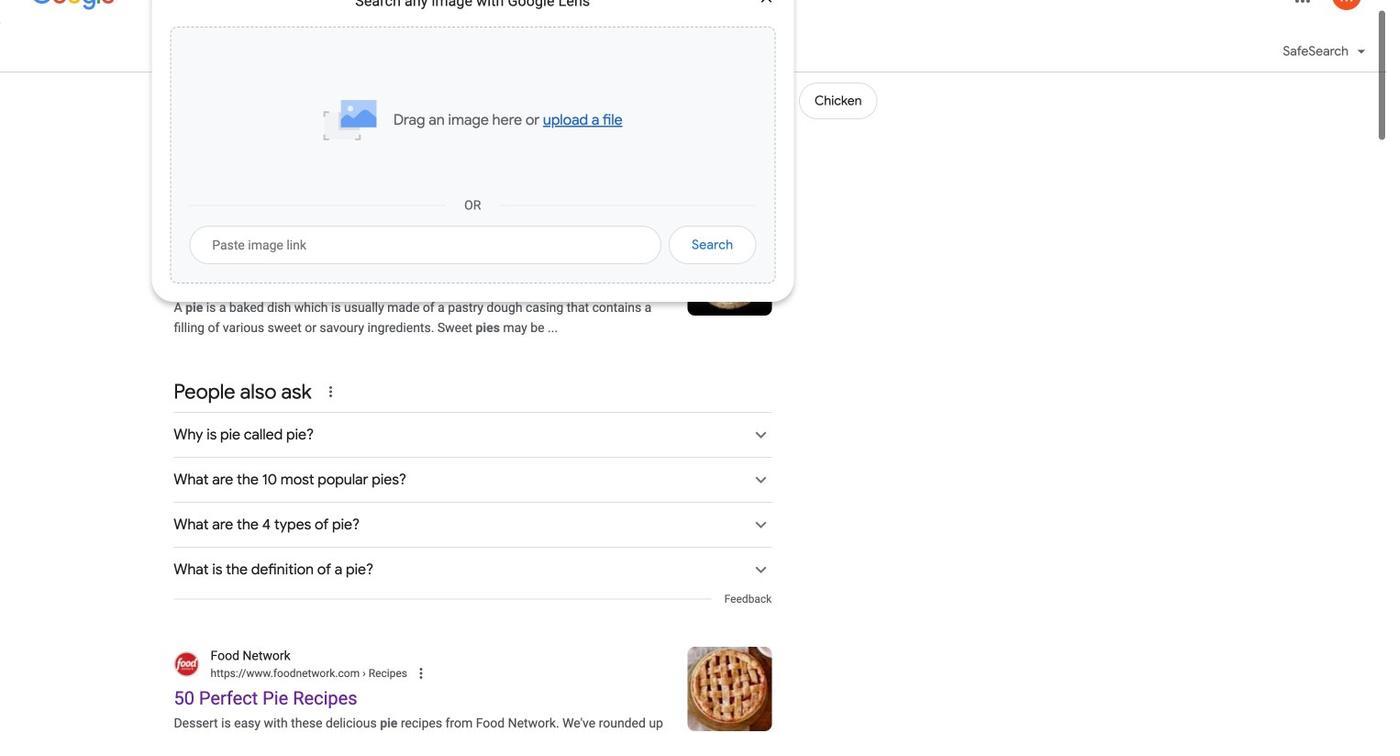 Task type: describe. For each thing, give the bounding box(es) containing it.
Paste image link field
[[189, 261, 662, 300]]

search by voice image
[[679, 16, 697, 34]]



Task type: locate. For each thing, give the bounding box(es) containing it.
None text field
[[326, 132, 378, 145], [210, 546, 407, 562], [360, 547, 407, 560], [326, 132, 378, 145], [210, 546, 407, 562], [360, 547, 407, 560]]

navigation
[[0, 0, 1387, 11]]

None search field
[[0, 0, 794, 338]]

search by image image
[[716, 16, 734, 34]]

pie from www.foodnetwork.com image
[[687, 527, 772, 612]]

None text field
[[210, 130, 378, 147]]

pie from en.wikipedia.org image
[[687, 112, 772, 196]]



Task type: vqa. For each thing, say whether or not it's contained in the screenshot.
navigation
yes



